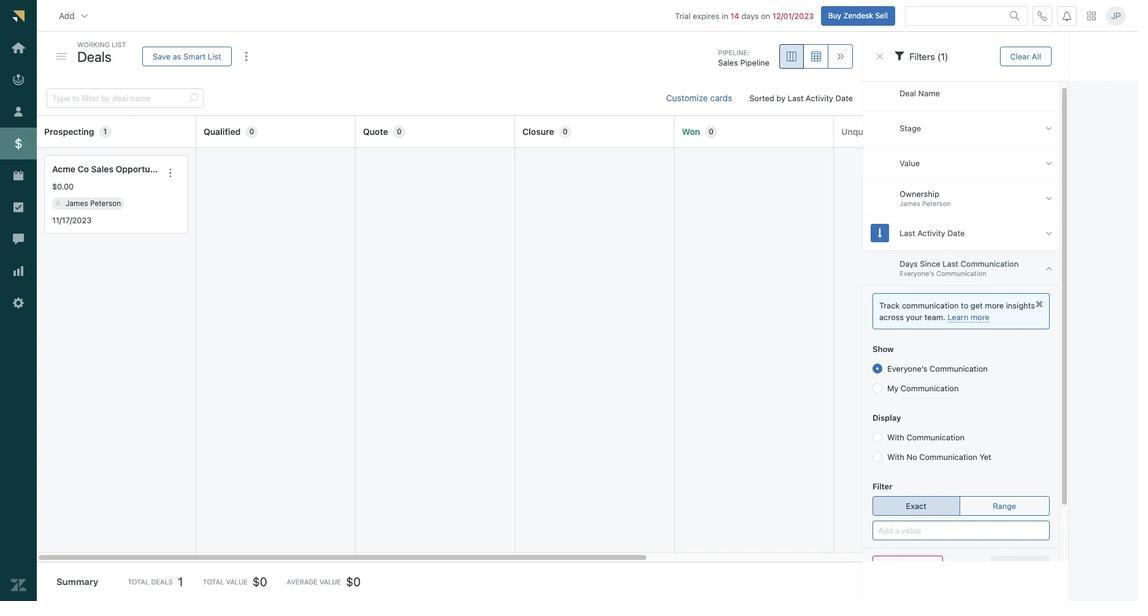 Task type: vqa. For each thing, say whether or not it's contained in the screenshot.
Reporting image at the left top
no



Task type: locate. For each thing, give the bounding box(es) containing it.
total right summary
[[128, 578, 149, 586]]

communication
[[961, 259, 1019, 269], [937, 270, 987, 278], [930, 364, 988, 374], [901, 384, 959, 393], [907, 433, 965, 442], [920, 452, 978, 462]]

last right since
[[943, 259, 959, 269]]

0 vertical spatial angle down image
[[1047, 158, 1053, 168]]

show
[[873, 344, 894, 354]]

total inside total deals 1
[[128, 578, 149, 586]]

sales right co
[[91, 164, 114, 174]]

2 angle down image from the top
[[1047, 193, 1053, 203]]

insights
[[1007, 301, 1036, 310]]

1 vertical spatial everyone's
[[888, 364, 928, 374]]

0 right the qualified
[[249, 127, 254, 136]]

activity up since
[[918, 228, 946, 238]]

1 vertical spatial search image
[[188, 93, 198, 103]]

0 vertical spatial 1
[[103, 127, 107, 136]]

0 vertical spatial angle down image
[[1047, 123, 1053, 133]]

2 $0 from the left
[[346, 575, 361, 589]]

james
[[66, 199, 88, 208], [900, 200, 921, 208]]

2 0 from the left
[[397, 127, 402, 136]]

pipeline
[[741, 58, 770, 68]]

0 horizontal spatial list
[[112, 40, 126, 48]]

pipeline:
[[719, 48, 750, 56]]

1 left total value $0
[[178, 575, 183, 589]]

peterson down acme co sales opportunity link at the left
[[90, 199, 121, 208]]

deal name
[[900, 88, 941, 98]]

search image left calls icon
[[1011, 11, 1020, 21]]

(1)
[[938, 51, 949, 62]]

last right by
[[788, 93, 804, 103]]

exact
[[907, 501, 927, 511]]

1 with from the top
[[888, 433, 905, 442]]

list inside "working list deals"
[[112, 40, 126, 48]]

james up 11/17/2023
[[66, 199, 88, 208]]

0 right quote
[[397, 127, 402, 136]]

0 vertical spatial sales
[[719, 58, 739, 68]]

0 vertical spatial more
[[986, 301, 1005, 310]]

4 0 from the left
[[709, 127, 714, 136]]

3 0 from the left
[[563, 127, 568, 136]]

0 horizontal spatial 1
[[103, 127, 107, 136]]

more
[[986, 301, 1005, 310], [971, 312, 990, 322]]

deals inside total deals 1
[[151, 578, 173, 586]]

total inside total value $0
[[203, 578, 224, 586]]

0 vertical spatial list
[[112, 40, 126, 48]]

$0 right the average
[[346, 575, 361, 589]]

peterson down ownership
[[923, 200, 952, 208]]

1 horizontal spatial deals
[[151, 578, 173, 586]]

acme
[[52, 164, 75, 174]]

average
[[287, 578, 318, 586]]

james inside ownership james peterson
[[900, 200, 921, 208]]

1 vertical spatial deals
[[151, 578, 173, 586]]

date up days since last communication everyone's communication
[[948, 228, 965, 238]]

1 vertical spatial activity
[[918, 228, 946, 238]]

contacts image
[[56, 201, 61, 206]]

peterson
[[90, 199, 121, 208], [923, 200, 952, 208]]

list right smart
[[208, 51, 221, 61]]

0 horizontal spatial peterson
[[90, 199, 121, 208]]

1 vertical spatial angle down image
[[1047, 193, 1053, 203]]

1
[[103, 127, 107, 136], [178, 575, 183, 589]]

communication up with no communication yet
[[907, 433, 965, 442]]

total right total deals 1
[[203, 578, 224, 586]]

last
[[788, 93, 804, 103], [900, 228, 916, 238], [943, 259, 959, 269]]

team.
[[925, 312, 946, 322]]

stage
[[900, 123, 922, 133]]

last for since
[[943, 259, 959, 269]]

customize
[[667, 93, 708, 103]]

1 vertical spatial date
[[948, 228, 965, 238]]

filters (1)
[[910, 51, 949, 62]]

days
[[900, 259, 918, 269]]

date
[[836, 93, 854, 103], [948, 228, 965, 238]]

0 vertical spatial activity
[[806, 93, 834, 103]]

1 vertical spatial with
[[888, 452, 905, 462]]

0 horizontal spatial date
[[836, 93, 854, 103]]

total for 1
[[128, 578, 149, 586]]

0 horizontal spatial total
[[128, 578, 149, 586]]

1 vertical spatial angle down image
[[1047, 228, 1053, 238]]

0 for quote
[[397, 127, 402, 136]]

save as smart list
[[153, 51, 221, 61]]

1 0 from the left
[[249, 127, 254, 136]]

with
[[888, 433, 905, 442], [888, 452, 905, 462]]

0 horizontal spatial sales
[[91, 164, 114, 174]]

value inside total value $0
[[226, 578, 248, 586]]

more right get
[[986, 301, 1005, 310]]

more down get
[[971, 312, 990, 322]]

expires
[[693, 11, 720, 21]]

Add a value field
[[879, 522, 1045, 540]]

last right long arrow down image
[[900, 228, 916, 238]]

search image
[[1011, 11, 1020, 21], [188, 93, 198, 103]]

james down ownership
[[900, 200, 921, 208]]

2 vertical spatial last
[[943, 259, 959, 269]]

0
[[249, 127, 254, 136], [397, 127, 402, 136], [563, 127, 568, 136], [709, 127, 714, 136]]

last inside days since last communication everyone's communication
[[943, 259, 959, 269]]

total for $0
[[203, 578, 224, 586]]

total deals 1
[[128, 575, 183, 589]]

1 vertical spatial list
[[208, 51, 221, 61]]

0 vertical spatial with
[[888, 433, 905, 442]]

2 total from the left
[[203, 578, 224, 586]]

1 horizontal spatial total
[[203, 578, 224, 586]]

everyone's
[[900, 270, 935, 278], [888, 364, 928, 374]]

activity
[[806, 93, 834, 103], [918, 228, 946, 238]]

sales
[[719, 58, 739, 68], [91, 164, 114, 174]]

1 horizontal spatial sales
[[719, 58, 739, 68]]

communication down with communication
[[920, 452, 978, 462]]

ownership
[[900, 189, 940, 199]]

Type to filter by deal name field
[[52, 89, 183, 107]]

learn more link
[[948, 312, 990, 322]]

total
[[128, 578, 149, 586], [203, 578, 224, 586]]

0 vertical spatial everyone's
[[900, 270, 935, 278]]

$0
[[253, 575, 267, 589], [346, 575, 361, 589]]

0 horizontal spatial activity
[[806, 93, 834, 103]]

0 vertical spatial last
[[788, 93, 804, 103]]

1 $0 from the left
[[253, 575, 267, 589]]

date up unqualified on the top of page
[[836, 93, 854, 103]]

with left no
[[888, 452, 905, 462]]

1 vertical spatial more
[[971, 312, 990, 322]]

everyone's up my
[[888, 364, 928, 374]]

my communication
[[888, 384, 959, 393]]

across
[[880, 312, 904, 322]]

pipeline: sales pipeline
[[719, 48, 770, 68]]

1 horizontal spatial peterson
[[923, 200, 952, 208]]

prospecting
[[44, 126, 94, 137]]

closure
[[523, 126, 555, 137]]

total value $0
[[203, 575, 267, 589]]

1 horizontal spatial 1
[[178, 575, 183, 589]]

1 horizontal spatial value
[[320, 578, 341, 586]]

with down display at the right
[[888, 433, 905, 442]]

0 vertical spatial search image
[[1011, 11, 1020, 21]]

1 horizontal spatial list
[[208, 51, 221, 61]]

with for with communication
[[888, 433, 905, 442]]

0 horizontal spatial deals
[[77, 48, 112, 65]]

search image down smart
[[188, 93, 198, 103]]

in
[[722, 11, 729, 21]]

remove image
[[1036, 299, 1044, 309]]

1 horizontal spatial james
[[900, 200, 921, 208]]

0 right won
[[709, 127, 714, 136]]

customize cards
[[667, 93, 733, 103]]

$0 left the average
[[253, 575, 267, 589]]

2 horizontal spatial last
[[943, 259, 959, 269]]

trial expires in 14 days on 12/01/2023
[[675, 11, 814, 21]]

overflow vertical fill image
[[242, 52, 251, 61]]

angle down image
[[1047, 123, 1053, 133], [1047, 193, 1053, 203]]

everyone's down days on the right top of page
[[900, 270, 935, 278]]

1 value from the left
[[226, 578, 248, 586]]

all
[[1033, 51, 1042, 61]]

sales down pipeline:
[[719, 58, 739, 68]]

buy zendesk sell
[[829, 11, 889, 20]]

0 horizontal spatial value
[[226, 578, 248, 586]]

more inside the track communication to get more insights across your team.
[[986, 301, 1005, 310]]

working list deals
[[77, 40, 126, 65]]

list right the working
[[112, 40, 126, 48]]

value inside average value $0
[[320, 578, 341, 586]]

1 horizontal spatial activity
[[918, 228, 946, 238]]

$0.00
[[52, 182, 74, 192]]

communication up get
[[961, 259, 1019, 269]]

buy
[[829, 11, 842, 20]]

0 vertical spatial deals
[[77, 48, 112, 65]]

angle down image
[[1047, 158, 1053, 168], [1047, 228, 1053, 238]]

deals
[[77, 48, 112, 65], [151, 578, 173, 586]]

zendesk
[[844, 11, 874, 20]]

zendesk products image
[[1088, 11, 1097, 20]]

calls image
[[1038, 11, 1048, 21]]

qualified
[[204, 126, 241, 137]]

0 horizontal spatial $0
[[253, 575, 267, 589]]

to
[[962, 301, 969, 310]]

your
[[907, 312, 923, 322]]

1 total from the left
[[128, 578, 149, 586]]

1 horizontal spatial last
[[900, 228, 916, 238]]

0 vertical spatial date
[[836, 93, 854, 103]]

days since last communication everyone's communication
[[900, 259, 1019, 278]]

0 horizontal spatial last
[[788, 93, 804, 103]]

my
[[888, 384, 899, 393]]

1 vertical spatial sales
[[91, 164, 114, 174]]

2 value from the left
[[320, 578, 341, 586]]

1 horizontal spatial $0
[[346, 575, 361, 589]]

1 horizontal spatial date
[[948, 228, 965, 238]]

1 down type to filter by deal name field
[[103, 127, 107, 136]]

no
[[907, 452, 918, 462]]

2 with from the top
[[888, 452, 905, 462]]

save
[[153, 51, 171, 61]]

activity right by
[[806, 93, 834, 103]]

on
[[762, 11, 771, 21]]

sell
[[876, 11, 889, 20]]

0 right closure
[[563, 127, 568, 136]]

filters
[[910, 51, 936, 62]]



Task type: describe. For each thing, give the bounding box(es) containing it.
$0 for average value $0
[[346, 575, 361, 589]]

add button
[[49, 3, 99, 28]]

0 horizontal spatial james
[[66, 199, 88, 208]]

1 horizontal spatial search image
[[1011, 11, 1020, 21]]

buy zendesk sell button
[[821, 6, 896, 26]]

working
[[77, 40, 110, 48]]

with communication
[[888, 433, 965, 442]]

acme co sales opportunity
[[52, 164, 166, 174]]

value
[[900, 158, 921, 168]]

unqualified
[[842, 126, 889, 137]]

clear
[[1011, 51, 1030, 61]]

track
[[880, 301, 900, 310]]

cards
[[711, 93, 733, 103]]

range button
[[960, 496, 1051, 516]]

sales inside acme co sales opportunity link
[[91, 164, 114, 174]]

display
[[873, 413, 902, 423]]

0 for qualified
[[249, 127, 254, 136]]

won
[[682, 126, 701, 137]]

$0 for total value $0
[[253, 575, 267, 589]]

handler image
[[56, 53, 66, 59]]

list inside button
[[208, 51, 221, 61]]

value for average value $0
[[320, 578, 341, 586]]

1 angle down image from the top
[[1047, 158, 1053, 168]]

last for by
[[788, 93, 804, 103]]

by
[[777, 93, 786, 103]]

communication down everyone's communication
[[901, 384, 959, 393]]

communication up to
[[937, 270, 987, 278]]

sorted
[[750, 93, 775, 103]]

trial
[[675, 11, 691, 21]]

opportunity
[[116, 164, 166, 174]]

with for with no communication yet
[[888, 452, 905, 462]]

name
[[919, 88, 941, 98]]

peterson inside ownership james peterson
[[923, 200, 952, 208]]

2 angle down image from the top
[[1047, 228, 1053, 238]]

with no communication yet
[[888, 452, 992, 462]]

1 vertical spatial 1
[[178, 575, 183, 589]]

as
[[173, 51, 181, 61]]

everyone's communication
[[888, 364, 988, 374]]

customize cards button
[[657, 86, 743, 111]]

0 horizontal spatial search image
[[188, 93, 198, 103]]

smart
[[184, 51, 206, 61]]

1 vertical spatial last
[[900, 228, 916, 238]]

learn
[[948, 312, 969, 322]]

0 for closure
[[563, 127, 568, 136]]

jp button
[[1107, 6, 1127, 26]]

average value $0
[[287, 575, 361, 589]]

filter fill image
[[895, 51, 905, 61]]

save as smart list button
[[142, 47, 232, 66]]

everyone's inside days since last communication everyone's communication
[[900, 270, 935, 278]]

clear all
[[1011, 51, 1042, 61]]

track communication to get more insights across your team.
[[880, 301, 1036, 322]]

deals inside "working list deals"
[[77, 48, 112, 65]]

ownership james peterson
[[900, 189, 952, 208]]

range
[[994, 501, 1017, 511]]

value for total value $0
[[226, 578, 248, 586]]

acme co sales opportunity link
[[52, 163, 166, 176]]

since
[[921, 259, 941, 269]]

11/17/2023
[[52, 215, 92, 225]]

learn more
[[948, 312, 990, 322]]

12/01/2023
[[773, 11, 814, 21]]

last activity date
[[900, 228, 965, 238]]

communication up my communication
[[930, 364, 988, 374]]

summary
[[56, 576, 98, 588]]

angle up image
[[1047, 263, 1053, 273]]

deal
[[900, 88, 917, 98]]

yet
[[980, 452, 992, 462]]

add
[[59, 10, 75, 21]]

days
[[742, 11, 759, 21]]

communication
[[903, 301, 959, 310]]

quote
[[363, 126, 388, 137]]

long arrow down image
[[878, 228, 883, 238]]

jp
[[1112, 10, 1122, 21]]

0 for won
[[709, 127, 714, 136]]

clear all button
[[1001, 47, 1052, 66]]

get
[[971, 301, 983, 310]]

bell image
[[1063, 11, 1073, 21]]

cancel image
[[876, 52, 885, 61]]

14
[[731, 11, 740, 21]]

zendesk image
[[10, 577, 26, 593]]

sales inside pipeline: sales pipeline
[[719, 58, 739, 68]]

exact button
[[873, 496, 961, 516]]

james peterson
[[66, 199, 121, 208]]

filter
[[873, 482, 893, 492]]

co
[[78, 164, 89, 174]]

chevron down image
[[80, 11, 89, 21]]

sorted by last activity date
[[750, 93, 854, 103]]

1 angle down image from the top
[[1047, 123, 1053, 133]]



